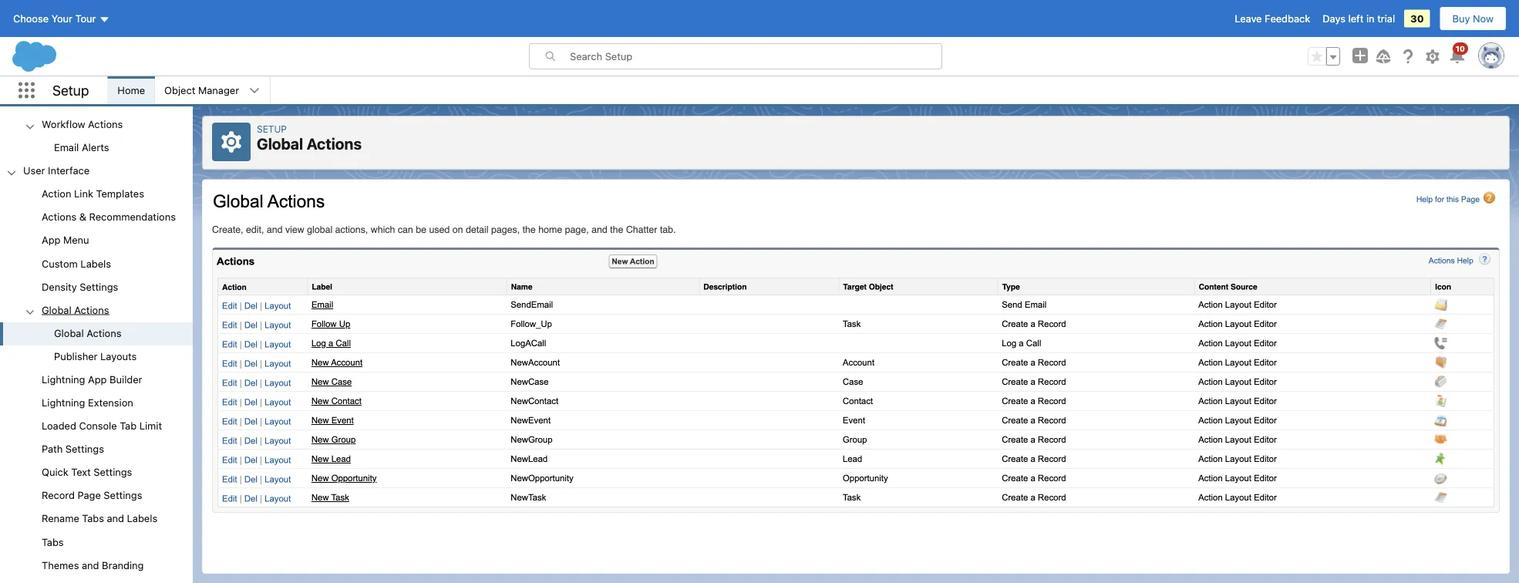Task type: locate. For each thing, give the bounding box(es) containing it.
0 vertical spatial app
[[42, 234, 60, 246]]

labels
[[81, 257, 111, 269], [127, 513, 158, 524]]

workflow actions link
[[42, 118, 123, 132]]

builder inside "link"
[[110, 373, 142, 385]]

app menu link
[[42, 234, 89, 248]]

global actions for bottommost "global actions" link
[[54, 327, 121, 339]]

loaded
[[42, 420, 76, 431]]

2 lightning from the top
[[42, 397, 85, 408]]

home link
[[108, 76, 154, 104]]

global for bottommost "global actions" link
[[54, 327, 84, 339]]

app up custom
[[42, 234, 60, 246]]

publisher
[[54, 350, 98, 362]]

1 vertical spatial setup
[[257, 123, 287, 134]]

1 horizontal spatial tabs
[[82, 513, 104, 524]]

leave feedback link
[[1235, 13, 1311, 24]]

10
[[1456, 44, 1466, 53]]

1 horizontal spatial setup
[[257, 123, 287, 134]]

object
[[164, 84, 195, 96]]

user interface
[[23, 165, 90, 176]]

choose your tour
[[13, 13, 96, 24]]

app
[[42, 234, 60, 246], [88, 373, 107, 385]]

1 horizontal spatial app
[[88, 373, 107, 385]]

1 horizontal spatial and
[[107, 513, 124, 524]]

setup
[[52, 82, 89, 99], [257, 123, 287, 134]]

buy now
[[1453, 13, 1494, 24]]

1 vertical spatial global
[[42, 304, 71, 315]]

global
[[257, 135, 303, 153], [42, 304, 71, 315], [54, 327, 84, 339]]

actions
[[88, 118, 123, 130], [307, 135, 362, 153], [42, 211, 77, 223], [74, 304, 109, 315], [87, 327, 121, 339]]

1 vertical spatial and
[[82, 559, 99, 571]]

0 vertical spatial builder
[[82, 95, 114, 107]]

lightning up loaded
[[42, 397, 85, 408]]

global actions
[[42, 304, 109, 315], [54, 327, 121, 339]]

settings
[[80, 281, 118, 292], [65, 443, 104, 455], [94, 466, 132, 478], [104, 490, 142, 501]]

leave
[[1235, 13, 1262, 24]]

1 lightning from the top
[[42, 373, 85, 385]]

labels up density settings
[[81, 257, 111, 269]]

lightning for lightning app builder
[[42, 373, 85, 385]]

global actions tree item
[[0, 299, 193, 369], [0, 322, 193, 346]]

global actions link up publisher layouts
[[54, 327, 121, 341]]

global actions link down density settings link
[[42, 304, 109, 318]]

and right themes
[[82, 559, 99, 571]]

2 vertical spatial global
[[54, 327, 84, 339]]

record page settings link
[[42, 490, 142, 503]]

and down record page settings link
[[107, 513, 124, 524]]

process
[[42, 95, 79, 107]]

1 vertical spatial builder
[[110, 373, 142, 385]]

group
[[0, 0, 193, 160], [1308, 47, 1341, 66], [0, 183, 193, 583], [0, 322, 193, 369]]

object manager link
[[155, 76, 248, 104]]

global actions up publisher layouts
[[54, 327, 121, 339]]

now
[[1473, 13, 1494, 24]]

0 vertical spatial global
[[257, 135, 303, 153]]

tour
[[75, 13, 96, 24]]

0 vertical spatial global actions
[[42, 304, 109, 315]]

user
[[23, 165, 45, 176]]

console
[[79, 420, 117, 431]]

workflow actions
[[42, 118, 123, 130]]

1 vertical spatial app
[[88, 373, 107, 385]]

user interface tree item
[[0, 160, 193, 583]]

global down density
[[42, 304, 71, 315]]

days left in trial
[[1323, 13, 1396, 24]]

global actions down density settings link
[[42, 304, 109, 315]]

10 button
[[1449, 42, 1469, 66]]

branding
[[102, 559, 144, 571]]

leave feedback
[[1235, 13, 1311, 24]]

loaded console tab limit link
[[42, 420, 162, 434]]

0 horizontal spatial labels
[[81, 257, 111, 269]]

days
[[1323, 13, 1346, 24]]

quick
[[42, 466, 68, 478]]

0 vertical spatial lightning
[[42, 373, 85, 385]]

recommendations
[[89, 211, 176, 223]]

setup link
[[257, 123, 287, 134]]

lightning down publisher
[[42, 373, 85, 385]]

limit
[[139, 420, 162, 431]]

global down setup link
[[257, 135, 303, 153]]

global up publisher
[[54, 327, 84, 339]]

0 horizontal spatial and
[[82, 559, 99, 571]]

lightning inside "link"
[[42, 373, 85, 385]]

labels up the branding
[[127, 513, 158, 524]]

1 global actions tree item from the top
[[0, 299, 193, 369]]

Search Setup text field
[[570, 44, 942, 69]]

custom labels link
[[42, 257, 111, 271]]

1 vertical spatial global actions
[[54, 327, 121, 339]]

0 horizontal spatial app
[[42, 234, 60, 246]]

your
[[51, 13, 73, 24]]

1 vertical spatial lightning
[[42, 397, 85, 408]]

setup inside setup global actions
[[257, 123, 287, 134]]

1 horizontal spatial labels
[[127, 513, 158, 524]]

tabs up themes
[[42, 536, 64, 547]]

actions inside setup global actions
[[307, 135, 362, 153]]

workflow actions tree item
[[0, 114, 193, 160]]

setup for setup global actions
[[257, 123, 287, 134]]

density
[[42, 281, 77, 292]]

lightning extension
[[42, 397, 133, 408]]

lightning extension link
[[42, 397, 133, 411]]

tabs down record page settings link
[[82, 513, 104, 524]]

density settings
[[42, 281, 118, 292]]

global actions link
[[42, 304, 109, 318], [54, 327, 121, 341]]

0 horizontal spatial setup
[[52, 82, 89, 99]]

rename tabs and labels link
[[42, 513, 158, 527]]

themes and branding link
[[42, 559, 144, 573]]

actions & recommendations
[[42, 211, 176, 223]]

workflow
[[42, 118, 85, 130]]

settings up the rename tabs and labels
[[104, 490, 142, 501]]

lightning
[[42, 373, 85, 385], [42, 397, 85, 408]]

builder up workflow actions
[[82, 95, 114, 107]]

text
[[71, 466, 91, 478]]

action
[[42, 188, 71, 199]]

builder down layouts in the left of the page
[[110, 373, 142, 385]]

record page settings
[[42, 490, 142, 501]]

app down publisher layouts link
[[88, 373, 107, 385]]

0 horizontal spatial tabs
[[42, 536, 64, 547]]

0 vertical spatial setup
[[52, 82, 89, 99]]

record
[[42, 490, 75, 501]]

0 vertical spatial labels
[[81, 257, 111, 269]]

quick text settings link
[[42, 466, 132, 480]]

group containing action link templates
[[0, 183, 193, 583]]

feedback
[[1265, 13, 1311, 24]]



Task type: vqa. For each thing, say whether or not it's contained in the screenshot.
OF inside JsonAccess annotation of your Apex classes.
no



Task type: describe. For each thing, give the bounding box(es) containing it.
lightning app builder
[[42, 373, 142, 385]]

&
[[79, 211, 86, 223]]

alerts
[[82, 141, 109, 153]]

trial
[[1378, 13, 1396, 24]]

object manager
[[164, 84, 239, 96]]

extension
[[88, 397, 133, 408]]

menu
[[63, 234, 89, 246]]

1 vertical spatial tabs
[[42, 536, 64, 547]]

2 global actions tree item from the top
[[0, 322, 193, 346]]

settings down custom labels link
[[80, 281, 118, 292]]

manager
[[198, 84, 239, 96]]

link
[[74, 188, 93, 199]]

settings up record page settings
[[94, 466, 132, 478]]

app menu
[[42, 234, 89, 246]]

1 vertical spatial global actions link
[[54, 327, 121, 341]]

settings up "quick text settings"
[[65, 443, 104, 455]]

custom
[[42, 257, 78, 269]]

0 vertical spatial global actions link
[[42, 304, 109, 318]]

buy now button
[[1440, 6, 1507, 31]]

tab
[[120, 420, 137, 431]]

process builder link
[[42, 95, 114, 109]]

home
[[118, 84, 145, 96]]

density settings link
[[42, 281, 118, 295]]

actions inside "tree item"
[[88, 118, 123, 130]]

1 vertical spatial labels
[[127, 513, 158, 524]]

choose
[[13, 13, 49, 24]]

action link templates
[[42, 188, 144, 199]]

global actions for the topmost "global actions" link
[[42, 304, 109, 315]]

process builder
[[42, 95, 114, 107]]

rename
[[42, 513, 79, 524]]

buy
[[1453, 13, 1471, 24]]

layouts
[[100, 350, 137, 362]]

0 vertical spatial tabs
[[82, 513, 104, 524]]

path settings link
[[42, 443, 104, 457]]

setup for setup
[[52, 82, 89, 99]]

user interface link
[[23, 165, 90, 179]]

interface
[[48, 165, 90, 176]]

tabs link
[[42, 536, 64, 550]]

publisher layouts
[[54, 350, 137, 362]]

email
[[54, 141, 79, 153]]

templates
[[96, 188, 144, 199]]

themes and branding
[[42, 559, 144, 571]]

email alerts
[[54, 141, 109, 153]]

email alerts link
[[54, 141, 109, 155]]

setup global actions
[[257, 123, 362, 153]]

left
[[1349, 13, 1364, 24]]

30
[[1411, 13, 1424, 24]]

path
[[42, 443, 63, 455]]

page
[[78, 490, 101, 501]]

themes
[[42, 559, 79, 571]]

rename tabs and labels
[[42, 513, 158, 524]]

lightning for lightning extension
[[42, 397, 85, 408]]

lightning app builder link
[[42, 373, 142, 387]]

global for the topmost "global actions" link
[[42, 304, 71, 315]]

in
[[1367, 13, 1375, 24]]

0 vertical spatial and
[[107, 513, 124, 524]]

custom labels
[[42, 257, 111, 269]]

choose your tour button
[[12, 6, 111, 31]]

group containing global actions
[[0, 322, 193, 369]]

global inside setup global actions
[[257, 135, 303, 153]]

loaded console tab limit
[[42, 420, 162, 431]]

group containing process builder
[[0, 0, 193, 160]]

path settings
[[42, 443, 104, 455]]

actions & recommendations link
[[42, 211, 176, 225]]

publisher layouts link
[[54, 350, 137, 364]]

app inside "link"
[[88, 373, 107, 385]]

action link templates link
[[42, 188, 144, 202]]

quick text settings
[[42, 466, 132, 478]]



